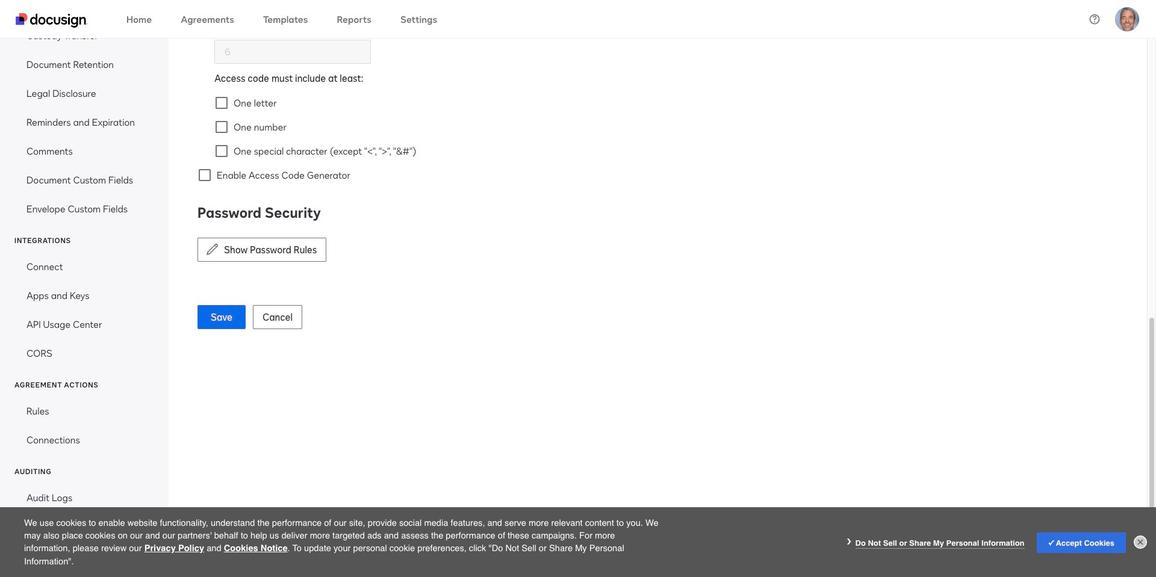 Task type: locate. For each thing, give the bounding box(es) containing it.
docusign admin image
[[16, 13, 88, 27]]

None text field
[[215, 41, 370, 63]]

alert dialog
[[0, 507, 1156, 577]]

logo image
[[48, 558, 82, 565]]

signing and sending element
[[0, 0, 169, 223]]

agreement actions element
[[0, 397, 169, 455]]

integrations element
[[0, 252, 169, 368]]

your uploaded profile image image
[[1115, 7, 1139, 31]]

auditing element
[[0, 484, 169, 541]]



Task type: vqa. For each thing, say whether or not it's contained in the screenshot.
second option group from the bottom of the page
no



